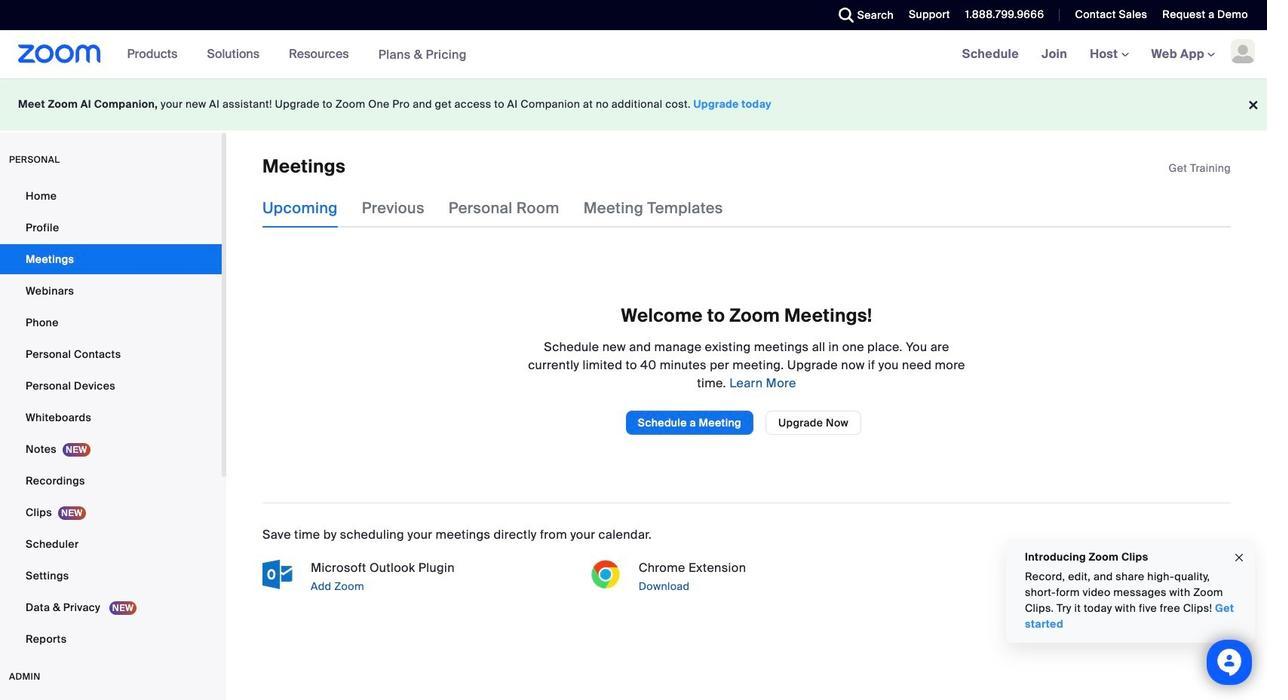 Task type: locate. For each thing, give the bounding box(es) containing it.
banner
[[0, 30, 1267, 79]]

zoom logo image
[[18, 45, 101, 63]]

application
[[1169, 161, 1231, 176]]

product information navigation
[[116, 30, 478, 79]]

footer
[[0, 78, 1267, 131]]

tabs of meeting tab list
[[263, 189, 747, 228]]

profile picture image
[[1231, 39, 1255, 63]]



Task type: describe. For each thing, give the bounding box(es) containing it.
close image
[[1233, 550, 1245, 567]]

meetings navigation
[[951, 30, 1267, 79]]

personal menu menu
[[0, 181, 222, 656]]



Task type: vqa. For each thing, say whether or not it's contained in the screenshot.
application
yes



